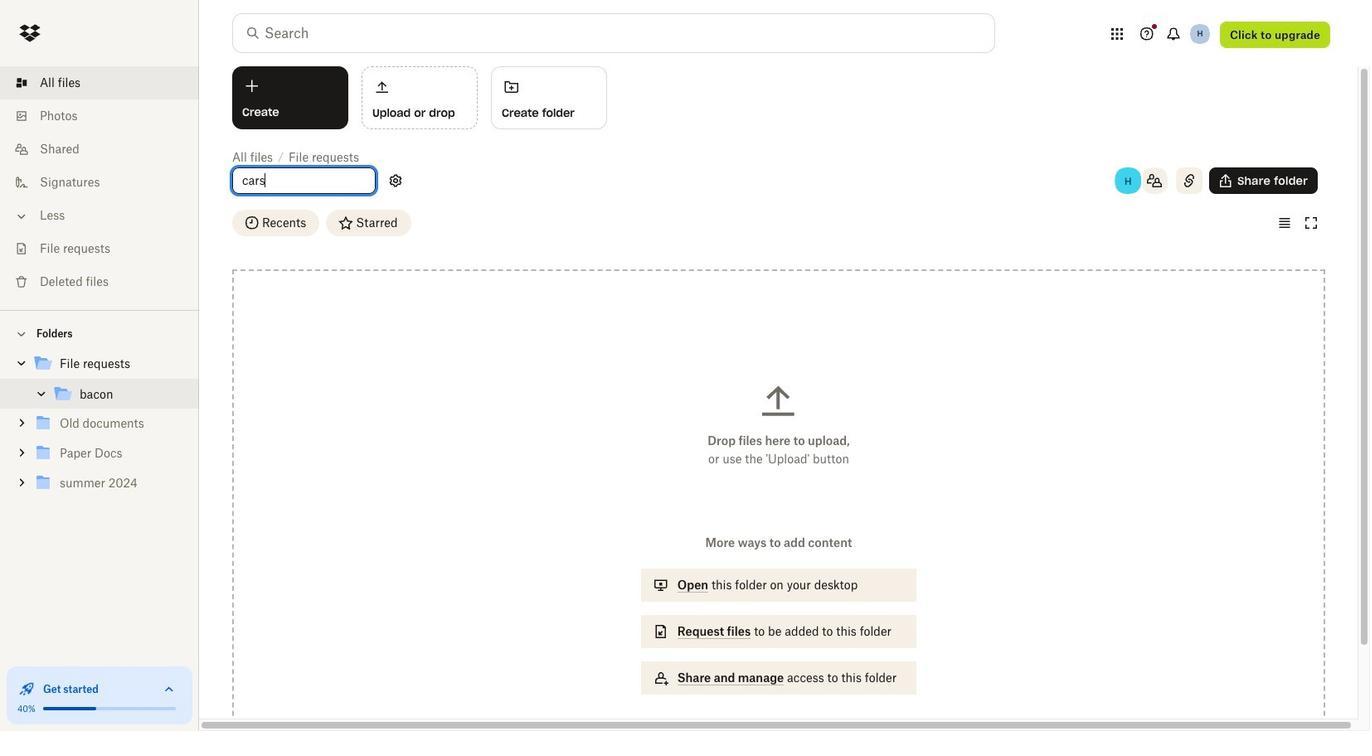 Task type: describe. For each thing, give the bounding box(es) containing it.
dropbox image
[[13, 17, 46, 50]]

folder settings image
[[386, 171, 406, 191]]

less image
[[13, 208, 30, 225]]



Task type: locate. For each thing, give the bounding box(es) containing it.
getting started progress progress bar
[[43, 708, 96, 711]]

Search in folder "Dropbox" text field
[[265, 23, 961, 43]]

Rename directory text field
[[242, 172, 366, 190]]

list item
[[0, 66, 199, 100]]

group
[[0, 346, 199, 511]]

list
[[0, 56, 199, 310]]



Task type: vqa. For each thing, say whether or not it's contained in the screenshot.
Getting started progress progress bar
yes



